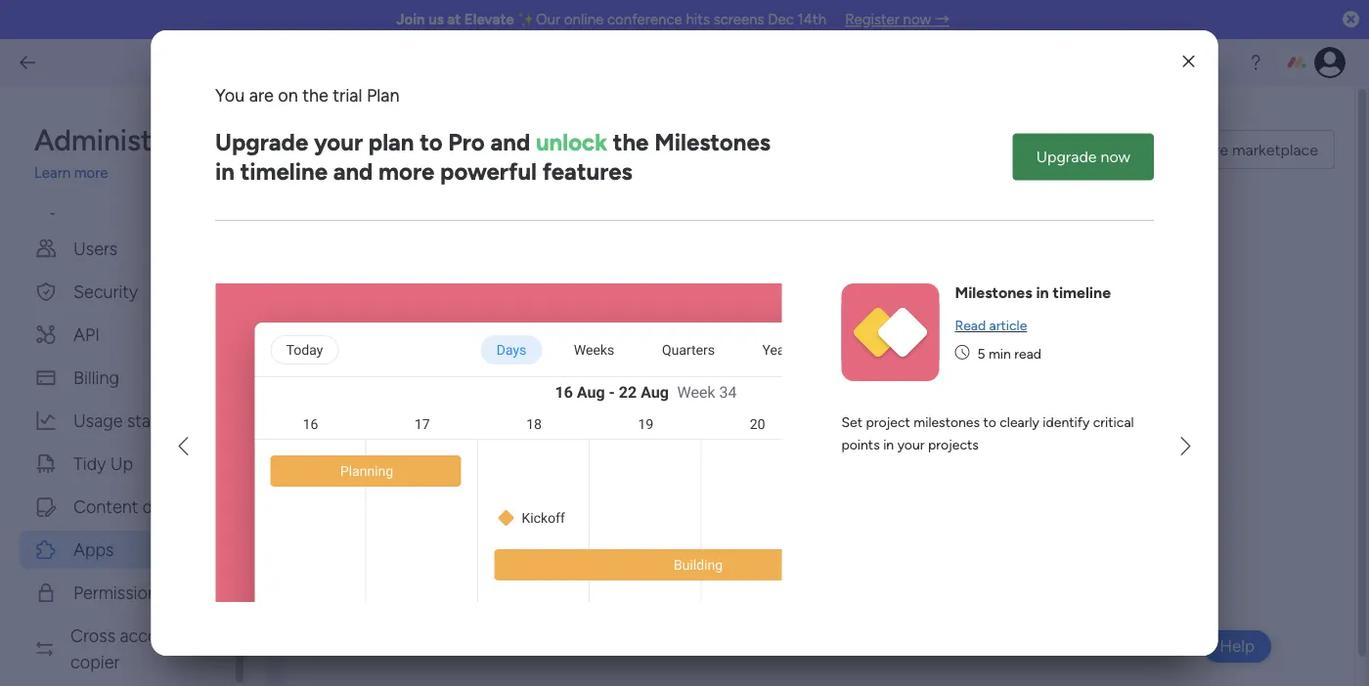 Task type: describe. For each thing, give the bounding box(es) containing it.
dec
[[768, 11, 794, 28]]

you can install, update, enable and disable apps in your account
[[325, 179, 713, 196]]

tidy up button
[[20, 445, 232, 483]]

you for you are on the trial plan
[[215, 85, 245, 106]]

tidy
[[73, 454, 106, 475]]

arrow right new image
[[1182, 432, 1191, 461]]

1 vertical spatial milestones
[[955, 283, 1033, 302]]

pro
[[449, 128, 485, 156]]

help button
[[1204, 631, 1272, 663]]

api
[[73, 324, 100, 345]]

api button
[[20, 316, 232, 354]]

billing
[[73, 367, 119, 388]]

→
[[935, 11, 950, 28]]

help
[[1220, 637, 1256, 657]]

apps button
[[20, 531, 232, 570]]

set
[[842, 414, 863, 431]]

copier
[[71, 652, 120, 673]]

integrations
[[846, 534, 927, 552]]

can
[[351, 179, 373, 196]]

upgrade now button
[[1013, 134, 1155, 181]]

close image
[[1184, 55, 1195, 69]]

cross account copier
[[71, 626, 184, 673]]

read
[[955, 318, 987, 334]]

explore marketplace button
[[1133, 130, 1336, 169]]

want.
[[943, 557, 981, 576]]

discover
[[653, 534, 712, 552]]

now for upgrade
[[1101, 148, 1131, 166]]

content directory button
[[20, 488, 232, 526]]

upgrade your plan to pro and unlock
[[215, 128, 608, 156]]

enable
[[468, 179, 509, 196]]

5
[[978, 345, 986, 362]]

0 vertical spatial the
[[303, 85, 329, 106]]

usage
[[73, 411, 123, 432]]

set project milestones to clearly identify critical points in your projects
[[842, 414, 1135, 453]]

customization
[[73, 195, 187, 216]]

project
[[866, 414, 911, 431]]

powerful inside the milestones in timeline and more powerful features
[[440, 158, 537, 186]]

timeline inside the milestones in timeline and more powerful features
[[240, 158, 328, 186]]

content directory
[[73, 497, 213, 518]]

plan
[[367, 85, 400, 106]]

milestones in timeline
[[955, 283, 1112, 302]]

✨
[[518, 11, 533, 28]]

you are on the trial plan
[[215, 85, 400, 106]]

points
[[842, 436, 880, 453]]

the milestones in timeline and more powerful features
[[215, 128, 771, 186]]

administration learn more
[[34, 122, 229, 182]]

manage
[[325, 134, 420, 165]]

disable
[[538, 179, 582, 196]]

1 vertical spatial timeline
[[1053, 283, 1112, 302]]

more inside administration learn more
[[74, 164, 108, 182]]

workflow
[[789, 557, 851, 576]]

update,
[[419, 179, 465, 196]]

to for plan
[[420, 128, 443, 156]]

2 tab from the left
[[457, 221, 600, 260]]

unlock
[[536, 128, 608, 156]]

upgrade now
[[1037, 148, 1131, 166]]

customization button
[[20, 187, 232, 225]]

billing button
[[20, 359, 232, 397]]

features
[[543, 158, 633, 186]]

join
[[396, 11, 425, 28]]

install,
[[377, 179, 415, 196]]

learn more link
[[34, 162, 247, 184]]

article
[[990, 318, 1028, 334]]

your inside set project milestones to clearly identify critical points in your projects
[[898, 436, 925, 453]]

no apps installed yet image
[[747, 330, 913, 465]]

us
[[429, 11, 444, 28]]

learn
[[34, 164, 71, 182]]

are
[[249, 85, 274, 106]]

kendall parks image
[[1315, 47, 1347, 78]]

now for register
[[904, 11, 932, 28]]

to inside discover powerful apps and integrations to perfectly customize your workflow any way you want.
[[931, 534, 945, 552]]

stats
[[127, 411, 165, 432]]

clearly
[[1000, 414, 1040, 431]]

v2 clock thin image
[[955, 342, 970, 365]]

security button
[[20, 273, 232, 311]]

and inside discover powerful apps and integrations to perfectly customize your workflow any way you want.
[[817, 534, 843, 552]]

online
[[564, 11, 604, 28]]

upgrade for upgrade now
[[1037, 148, 1097, 166]]

you for you can install, update, enable and disable apps in your account
[[325, 179, 348, 196]]

0 vertical spatial apps
[[585, 179, 614, 196]]

read article
[[955, 318, 1028, 334]]

to for milestones
[[984, 414, 997, 431]]

back to workspace image
[[18, 53, 37, 72]]

your right disable at the left of page
[[632, 179, 659, 196]]

trial
[[333, 85, 363, 106]]

milestones
[[914, 414, 981, 431]]

up
[[110, 454, 133, 475]]

1 tab from the left
[[325, 221, 457, 260]]

arrow left new image
[[179, 432, 188, 461]]



Task type: locate. For each thing, give the bounding box(es) containing it.
manage apps
[[325, 134, 488, 165]]

tidy up
[[73, 454, 133, 475]]

and
[[491, 128, 531, 156], [333, 158, 373, 186], [512, 179, 535, 196], [817, 534, 843, 552]]

customize
[[680, 557, 751, 576]]

0 vertical spatial apps
[[426, 134, 488, 165]]

0 vertical spatial you
[[215, 85, 245, 106]]

apps up "workflow"
[[779, 534, 813, 552]]

1 vertical spatial apps
[[73, 540, 114, 561]]

1 vertical spatial account
[[120, 626, 184, 647]]

to up you
[[931, 534, 945, 552]]

0 horizontal spatial you
[[215, 85, 245, 106]]

read
[[1015, 345, 1042, 362]]

upgrade
[[215, 128, 308, 156], [1037, 148, 1097, 166]]

powerful inside discover powerful apps and integrations to perfectly customize your workflow any way you want.
[[716, 534, 776, 552]]

1 horizontal spatial account
[[663, 179, 713, 196]]

1 vertical spatial powerful
[[716, 534, 776, 552]]

1 horizontal spatial powerful
[[716, 534, 776, 552]]

permissions button
[[20, 574, 232, 613]]

way
[[883, 557, 911, 576]]

now left →
[[904, 11, 932, 28]]

usage stats
[[73, 411, 165, 432]]

our
[[536, 11, 561, 28]]

0 horizontal spatial powerful
[[440, 158, 537, 186]]

permissions
[[73, 583, 166, 604]]

account inside cross account copier
[[120, 626, 184, 647]]

to left clearly on the right bottom of the page
[[984, 414, 997, 431]]

users
[[73, 238, 118, 259]]

1 vertical spatial the
[[613, 128, 649, 156]]

account
[[663, 179, 713, 196], [120, 626, 184, 647]]

critical
[[1094, 414, 1135, 431]]

milestones inside the milestones in timeline and more powerful features
[[655, 128, 771, 156]]

powerful up customize
[[716, 534, 776, 552]]

users button
[[20, 230, 232, 268]]

1 horizontal spatial apps
[[426, 134, 488, 165]]

1 horizontal spatial the
[[613, 128, 649, 156]]

1 horizontal spatial you
[[325, 179, 348, 196]]

0 horizontal spatial milestones
[[655, 128, 771, 156]]

apps right disable at the left of page
[[585, 179, 614, 196]]

tab
[[325, 221, 457, 260], [457, 221, 600, 260]]

security
[[73, 281, 138, 302]]

your inside discover powerful apps and integrations to perfectly customize your workflow any way you want.
[[755, 557, 785, 576]]

14th
[[798, 11, 827, 28]]

1 horizontal spatial apps
[[779, 534, 813, 552]]

the inside the milestones in timeline and more powerful features
[[613, 128, 649, 156]]

1 vertical spatial now
[[1101, 148, 1131, 166]]

timeline
[[240, 158, 328, 186], [1053, 283, 1112, 302]]

1 horizontal spatial now
[[1101, 148, 1131, 166]]

0 horizontal spatial to
[[420, 128, 443, 156]]

marketplace
[[1233, 140, 1319, 159]]

cross account copier button
[[20, 617, 232, 682]]

apps
[[426, 134, 488, 165], [73, 540, 114, 561]]

you left are
[[215, 85, 245, 106]]

now
[[904, 11, 932, 28], [1101, 148, 1131, 166]]

your left "workflow"
[[755, 557, 785, 576]]

your down trial
[[314, 128, 363, 156]]

0 horizontal spatial the
[[303, 85, 329, 106]]

screens
[[714, 11, 765, 28]]

usage stats button
[[20, 402, 232, 440]]

and right pro
[[491, 128, 531, 156]]

1 horizontal spatial timeline
[[1053, 283, 1112, 302]]

1 vertical spatial apps
[[779, 534, 813, 552]]

administration
[[34, 122, 229, 158]]

join us at elevate ✨ our online conference hits screens dec 14th
[[396, 11, 827, 28]]

2 horizontal spatial to
[[984, 414, 997, 431]]

0 vertical spatial account
[[663, 179, 713, 196]]

0 horizontal spatial apps
[[73, 540, 114, 561]]

register now →
[[846, 11, 950, 28]]

register
[[846, 11, 900, 28]]

powerful
[[440, 158, 537, 186], [716, 534, 776, 552]]

discover powerful apps and integrations to perfectly customize your workflow any way you want.
[[653, 534, 1008, 576]]

to
[[420, 128, 443, 156], [984, 414, 997, 431], [931, 534, 945, 552]]

read article link
[[955, 318, 1028, 334]]

0 vertical spatial milestones
[[655, 128, 771, 156]]

you left can
[[325, 179, 348, 196]]

0 horizontal spatial account
[[120, 626, 184, 647]]

0 horizontal spatial apps
[[585, 179, 614, 196]]

0 vertical spatial powerful
[[440, 158, 537, 186]]

0 horizontal spatial now
[[904, 11, 932, 28]]

apps down content
[[73, 540, 114, 561]]

explore
[[1177, 140, 1229, 159]]

apps inside discover powerful apps and integrations to perfectly customize your workflow any way you want.
[[779, 534, 813, 552]]

in inside set project milestones to clearly identify critical points in your projects
[[884, 436, 895, 453]]

explore marketplace
[[1177, 140, 1319, 159]]

you
[[915, 557, 939, 576]]

in inside the milestones in timeline and more powerful features
[[215, 158, 235, 186]]

the
[[303, 85, 329, 106], [613, 128, 649, 156]]

your down project
[[898, 436, 925, 453]]

cross
[[71, 626, 116, 647]]

0 vertical spatial now
[[904, 11, 932, 28]]

and inside the milestones in timeline and more powerful features
[[333, 158, 373, 186]]

projects
[[929, 436, 979, 453]]

more down 'upgrade your plan to pro and unlock'
[[379, 158, 435, 186]]

0 horizontal spatial timeline
[[240, 158, 328, 186]]

register now → link
[[846, 11, 950, 28]]

1 horizontal spatial more
[[379, 158, 435, 186]]

0 vertical spatial to
[[420, 128, 443, 156]]

upgrade for upgrade your plan to pro and unlock
[[215, 128, 308, 156]]

2 vertical spatial to
[[931, 534, 945, 552]]

in
[[215, 158, 235, 186], [618, 179, 629, 196], [1037, 283, 1050, 302], [884, 436, 895, 453]]

and up "workflow"
[[817, 534, 843, 552]]

to inside set project milestones to clearly identify critical points in your projects
[[984, 414, 997, 431]]

powerful down pro
[[440, 158, 537, 186]]

now left explore
[[1101, 148, 1131, 166]]

and left install,
[[333, 158, 373, 186]]

the up the features
[[613, 128, 649, 156]]

tab down install,
[[325, 221, 457, 260]]

now inside button
[[1101, 148, 1131, 166]]

1 horizontal spatial milestones
[[955, 283, 1033, 302]]

5 min read
[[978, 345, 1042, 362]]

more inside the milestones in timeline and more powerful features
[[379, 158, 435, 186]]

1 vertical spatial to
[[984, 414, 997, 431]]

conference
[[608, 11, 683, 28]]

1 vertical spatial you
[[325, 179, 348, 196]]

the right on
[[303, 85, 329, 106]]

0 horizontal spatial more
[[74, 164, 108, 182]]

identify
[[1043, 414, 1090, 431]]

1 horizontal spatial to
[[931, 534, 945, 552]]

any
[[855, 557, 880, 576]]

content
[[73, 497, 138, 518]]

0 vertical spatial timeline
[[240, 158, 328, 186]]

milestones
[[655, 128, 771, 156], [955, 283, 1033, 302]]

min
[[989, 345, 1012, 362]]

elevate
[[465, 11, 514, 28]]

hits
[[686, 11, 710, 28]]

tab list
[[325, 221, 1336, 260]]

1 horizontal spatial upgrade
[[1037, 148, 1097, 166]]

to left pro
[[420, 128, 443, 156]]

help image
[[1247, 53, 1266, 72]]

directory
[[143, 497, 213, 518]]

at
[[447, 11, 461, 28]]

perfectly
[[949, 534, 1008, 552]]

apps up update,
[[426, 134, 488, 165]]

on
[[278, 85, 298, 106]]

upgrade inside button
[[1037, 148, 1097, 166]]

more right learn on the top left of the page
[[74, 164, 108, 182]]

and right enable
[[512, 179, 535, 196]]

you
[[215, 85, 245, 106], [325, 179, 348, 196]]

apps inside button
[[73, 540, 114, 561]]

0 horizontal spatial upgrade
[[215, 128, 308, 156]]

tab down "you can install, update, enable and disable apps in your account"
[[457, 221, 600, 260]]



Task type: vqa. For each thing, say whether or not it's contained in the screenshot.
left "You"
yes



